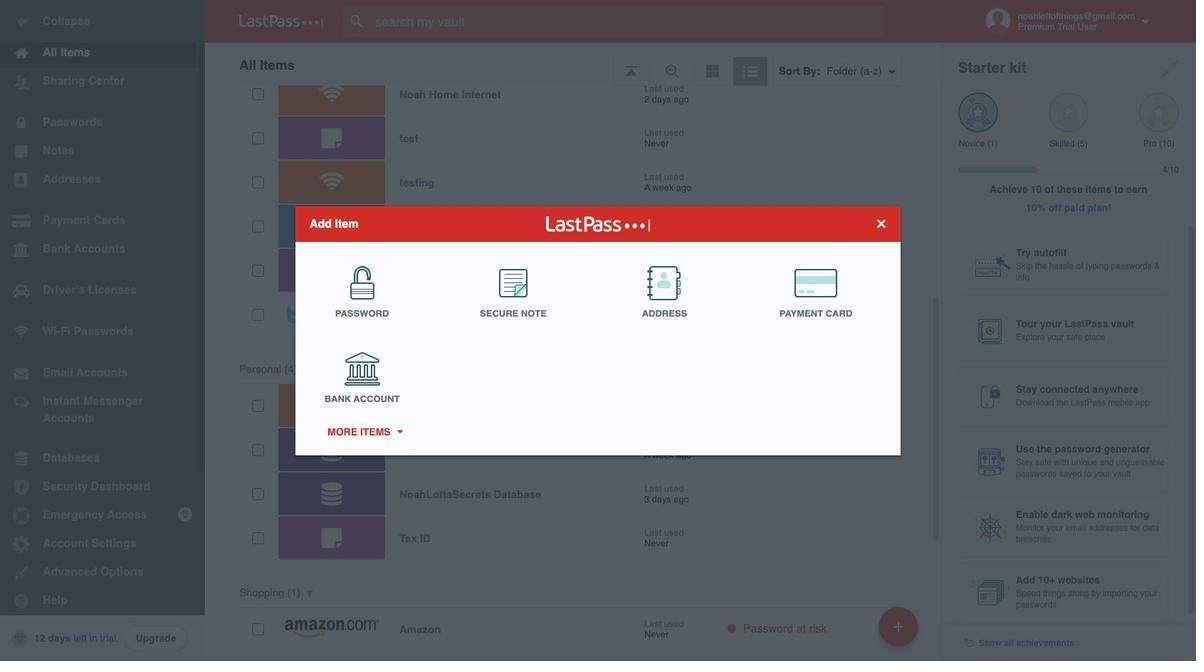 Task type: describe. For each thing, give the bounding box(es) containing it.
new item image
[[894, 622, 904, 632]]

caret right image
[[395, 430, 405, 434]]

main navigation navigation
[[0, 0, 205, 662]]

new item navigation
[[874, 603, 928, 662]]



Task type: locate. For each thing, give the bounding box(es) containing it.
vault options navigation
[[205, 43, 942, 85]]

Search search field
[[343, 6, 913, 37]]

dialog
[[296, 206, 901, 456]]

search my vault text field
[[343, 6, 913, 37]]

lastpass image
[[239, 15, 323, 28]]



